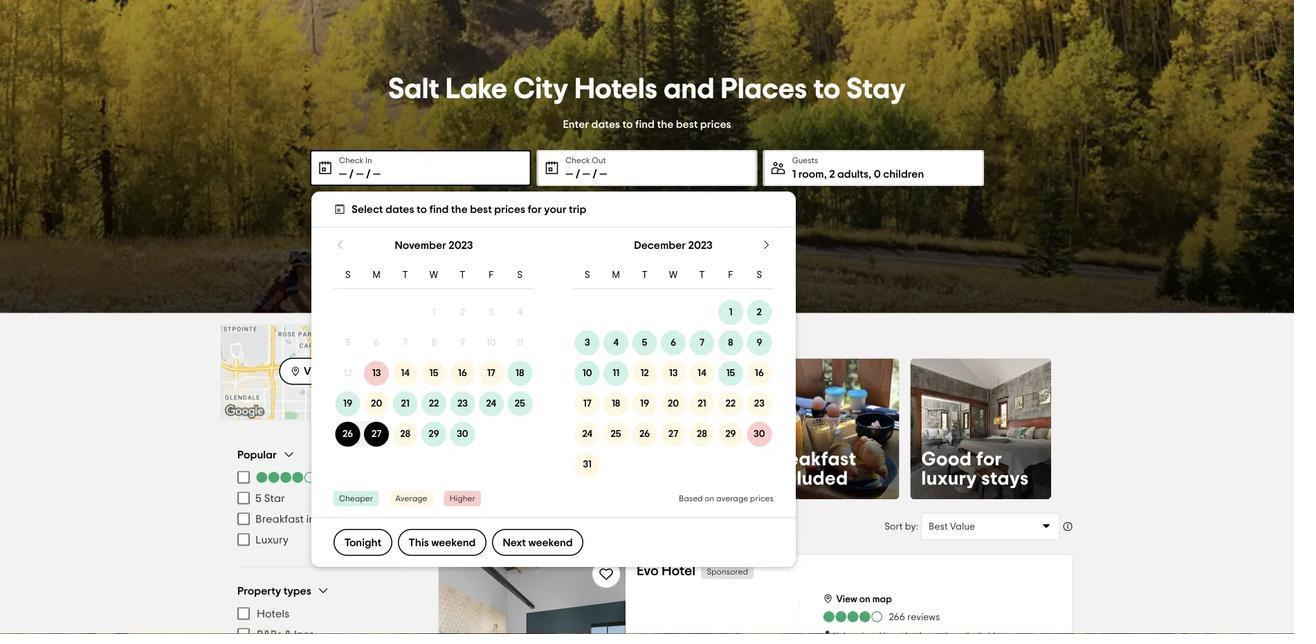 Task type: vqa. For each thing, say whether or not it's contained in the screenshot.
"19" related to Sun Nov 19 2023 cell
no



Task type: describe. For each thing, give the bounding box(es) containing it.
select dates to find the best prices for your trip
[[352, 204, 587, 215]]

types
[[284, 586, 311, 597]]

5 inside "december 2023" grid
[[642, 339, 648, 348]]

view on map
[[837, 596, 892, 605]]

15 inside november 2023 grid
[[430, 369, 439, 379]]

31
[[583, 460, 592, 470]]

next weekend button
[[492, 530, 584, 557]]

m for december 2023
[[612, 271, 620, 281]]

24 inside november 2023 grid
[[486, 400, 497, 409]]

row group for november
[[334, 298, 535, 450]]

in for hotels
[[567, 327, 580, 343]]

based on average prices
[[679, 495, 774, 503]]

check out — / — / —
[[566, 156, 607, 180]]

26 inside "december 2023" grid
[[640, 430, 650, 440]]

w for december
[[670, 271, 678, 281]]

18 inside "december 2023" grid
[[612, 400, 621, 409]]

19 inside november 2023 grid
[[344, 400, 353, 409]]

15 inside "december 2023" grid
[[727, 369, 736, 379]]

december
[[634, 240, 686, 251]]

on for based
[[705, 495, 715, 503]]

0 vertical spatial for
[[528, 204, 542, 215]]

0 horizontal spatial 5
[[256, 493, 262, 504]]

1 horizontal spatial breakfast
[[770, 450, 857, 469]]

very
[[530, 450, 572, 469]]

next weekend
[[503, 538, 573, 549]]

traveler rating: very good
[[466, 431, 572, 489]]

10 inside "december 2023" grid
[[583, 369, 592, 379]]

3 s from the left
[[585, 271, 590, 281]]

lake for 108 properties in salt lake city
[[546, 521, 570, 532]]

0 horizontal spatial lake
[[446, 75, 508, 104]]

evo
[[637, 565, 659, 579]]

this weekend
[[409, 538, 476, 549]]

to for select dates to find the best prices for your trip
[[417, 204, 427, 215]]

adults
[[838, 169, 869, 180]]

row group for december
[[573, 298, 774, 481]]

1 horizontal spatial map
[[873, 596, 892, 605]]

traveler
[[466, 431, 541, 450]]

good
[[466, 469, 513, 489]]

children
[[884, 169, 925, 180]]

lake for popular hotels in salt lake city right now
[[616, 327, 652, 343]]

sort by:
[[885, 522, 919, 532]]

row containing 12
[[334, 359, 535, 389]]

tonight button
[[334, 530, 392, 557]]

good for luxury stays link
[[911, 359, 1052, 500]]

evo hotel link
[[637, 564, 696, 580]]

18 inside november 2023 grid
[[516, 369, 525, 379]]

breakfast included link
[[759, 359, 900, 500]]

your
[[545, 204, 567, 215]]

2 s from the left
[[517, 271, 523, 281]]

20 inside grid
[[668, 400, 679, 409]]

21 inside november 2023 grid
[[401, 400, 410, 409]]

f for november 2023
[[489, 271, 494, 281]]

2 for november 2023
[[460, 308, 465, 318]]

next
[[503, 538, 526, 549]]

value
[[951, 522, 976, 532]]

1 s from the left
[[345, 271, 351, 281]]

luxury
[[922, 469, 978, 489]]

14 inside "december 2023" grid
[[698, 369, 707, 379]]

4 inside "row"
[[614, 339, 619, 348]]

2 inside guests 1 room , 2 adults , 0 children
[[830, 169, 835, 180]]

1 for november 2023
[[432, 308, 436, 318]]

city for popular hotels in salt lake city right now
[[656, 327, 687, 343]]

1 t from the left
[[403, 271, 408, 281]]

0 horizontal spatial breakfast
[[256, 514, 304, 525]]

breakfast included inside menu
[[256, 514, 351, 525]]

good for luxury stays
[[922, 450, 1030, 489]]

properties
[[458, 521, 510, 532]]

2 , from the left
[[869, 169, 872, 180]]

trip
[[569, 204, 587, 215]]

2 for december 2023
[[757, 308, 762, 318]]

24 inside "december 2023" grid
[[583, 430, 593, 440]]

9 inside "december 2023" grid
[[757, 339, 763, 348]]

5 star
[[256, 493, 285, 504]]

november 2023
[[395, 240, 473, 251]]

best value button
[[922, 514, 1060, 541]]

view for view map
[[304, 366, 328, 377]]

4.0 of 5 bubbles. 266 reviews element
[[823, 611, 941, 625]]

row containing 24
[[573, 420, 774, 450]]

good
[[922, 450, 972, 469]]

stays
[[982, 469, 1030, 489]]

average
[[396, 495, 428, 503]]

salt for popular hotels in salt lake city right now
[[583, 327, 613, 343]]

row inside november 2023 grid
[[334, 420, 535, 450]]

0 vertical spatial map
[[330, 366, 352, 377]]

salt for 108 properties in salt lake city
[[524, 521, 543, 532]]

sort
[[885, 522, 903, 532]]

places
[[721, 75, 808, 104]]

cheaper
[[339, 495, 373, 503]]

sponsored
[[707, 569, 749, 577]]

city for 108 properties in salt lake city
[[573, 521, 593, 532]]

on for view
[[860, 596, 871, 605]]

now
[[729, 327, 759, 343]]

6 inside november 2023 grid
[[374, 339, 380, 348]]

the for select
[[451, 204, 468, 215]]

hotels
[[517, 327, 563, 343]]

best
[[929, 522, 948, 532]]

3 inside november 2023 grid
[[489, 308, 494, 318]]

out
[[592, 156, 606, 165]]

dates for enter
[[592, 119, 620, 130]]

row containing 3
[[573, 328, 774, 359]]

12 inside "december 2023" grid
[[641, 369, 649, 379]]

108 properties in salt lake city
[[438, 521, 593, 532]]

luxury
[[256, 535, 289, 546]]

reviews
[[908, 614, 941, 623]]

266 reviews button
[[823, 611, 941, 625]]

16 inside "december 2023" grid
[[755, 369, 764, 379]]

property
[[238, 586, 281, 597]]

3 t from the left
[[642, 271, 648, 281]]

the for enter
[[657, 119, 674, 130]]

prices for enter dates to find the best prices
[[701, 119, 732, 130]]

find for select
[[430, 204, 449, 215]]

2 horizontal spatial prices
[[750, 495, 774, 503]]

0 vertical spatial to
[[814, 75, 841, 104]]

enter
[[563, 119, 589, 130]]

11 inside "december 2023" grid
[[613, 369, 620, 379]]

0 horizontal spatial city
[[514, 75, 569, 104]]

popular hotels in salt lake city right now
[[455, 327, 759, 343]]

this
[[409, 538, 429, 549]]

view map button
[[279, 358, 363, 385]]

266 reviews
[[889, 614, 941, 623]]

2023 for december 2023
[[689, 240, 713, 251]]

4 inside november 2023 grid
[[518, 308, 523, 318]]

in
[[366, 156, 372, 165]]

1 , from the left
[[824, 169, 827, 180]]

tonight
[[344, 538, 382, 549]]

view on map button
[[823, 591, 892, 607]]

property types
[[238, 586, 311, 597]]

4 — from the left
[[566, 169, 574, 180]]

6 — from the left
[[600, 169, 607, 180]]

0 vertical spatial salt
[[389, 75, 440, 104]]

5 inside november 2023 grid
[[345, 339, 351, 348]]

row containing 17
[[573, 389, 774, 420]]

previous month image
[[334, 238, 348, 252]]

8 inside "december 2023" grid
[[729, 339, 734, 348]]

22 inside november 2023 grid
[[429, 400, 439, 409]]

266
[[889, 614, 906, 623]]

right
[[690, 327, 726, 343]]

view for view on map
[[837, 596, 858, 605]]

by:
[[905, 522, 919, 532]]



Task type: locate. For each thing, give the bounding box(es) containing it.
dates right select on the left
[[386, 204, 414, 215]]

,
[[824, 169, 827, 180], [869, 169, 872, 180]]

prices for select dates to find the best prices for your trip
[[495, 204, 526, 215]]

2 weekend from the left
[[529, 538, 573, 549]]

2023 for november 2023
[[449, 240, 473, 251]]

4
[[518, 308, 523, 318], [614, 339, 619, 348]]

5 left the star
[[256, 493, 262, 504]]

4 s from the left
[[757, 271, 763, 281]]

25 inside november 2023 grid
[[515, 400, 526, 409]]

t down "december"
[[642, 271, 648, 281]]

in up next
[[512, 521, 521, 532]]

1 horizontal spatial 18
[[612, 400, 621, 409]]

group containing popular
[[238, 448, 405, 551]]

1 horizontal spatial 27
[[669, 430, 679, 440]]

rating:
[[466, 450, 526, 469]]

to down salt lake city hotels and places to stay
[[623, 119, 633, 130]]

popular
[[455, 327, 514, 343], [238, 450, 277, 461]]

0 horizontal spatial f
[[489, 271, 494, 281]]

12
[[344, 369, 352, 379], [641, 369, 649, 379]]

2 check from the left
[[566, 156, 590, 165]]

28
[[400, 430, 411, 440], [697, 430, 708, 440]]

1 horizontal spatial 13
[[669, 369, 678, 379]]

0 horizontal spatial 22
[[429, 400, 439, 409]]

check left in
[[339, 156, 364, 165]]

popular up 4.0 of 5 bubbles image
[[238, 450, 277, 461]]

m for november 2023
[[373, 271, 381, 281]]

next month image
[[760, 238, 774, 252]]

29 inside november 2023 grid
[[429, 430, 440, 440]]

0 horizontal spatial popular
[[238, 450, 277, 461]]

0 horizontal spatial for
[[528, 204, 542, 215]]

13
[[372, 369, 381, 379], [669, 369, 678, 379]]

28 up based
[[697, 430, 708, 440]]

25
[[515, 400, 526, 409], [611, 430, 622, 440]]

2 21 from the left
[[698, 400, 707, 409]]

0 horizontal spatial row group
[[334, 298, 535, 450]]

1 20 from the left
[[371, 400, 382, 409]]

27 inside "december 2023" grid
[[669, 430, 679, 440]]

2 2023 from the left
[[689, 240, 713, 251]]

0 vertical spatial 4
[[518, 308, 523, 318]]

m inside grid
[[612, 271, 620, 281]]

find up november 2023
[[430, 204, 449, 215]]

1 horizontal spatial 17
[[584, 400, 592, 409]]

1 horizontal spatial 8
[[729, 339, 734, 348]]

s down next month icon
[[757, 271, 763, 281]]

0 horizontal spatial on
[[705, 495, 715, 503]]

m inside grid
[[373, 271, 381, 281]]

row containing 26
[[334, 420, 535, 450]]

check inside check out — / — / —
[[566, 156, 590, 165]]

0 horizontal spatial hotels
[[257, 609, 290, 620]]

2 28 from the left
[[697, 430, 708, 440]]

december 2023 grid
[[573, 228, 774, 481]]

1 19 from the left
[[344, 400, 353, 409]]

weekend inside button
[[432, 538, 476, 549]]

24
[[486, 400, 497, 409], [583, 430, 593, 440]]

select
[[352, 204, 383, 215]]

view map
[[304, 366, 352, 377]]

1 horizontal spatial lake
[[546, 521, 570, 532]]

breakfast included
[[770, 450, 857, 489], [256, 514, 351, 525]]

1 horizontal spatial 12
[[641, 369, 649, 379]]

2 29 from the left
[[726, 430, 736, 440]]

, left 0
[[869, 169, 872, 180]]

1 vertical spatial in
[[512, 521, 521, 532]]

1 2023 from the left
[[449, 240, 473, 251]]

this weekend button
[[398, 530, 487, 557]]

1 vertical spatial group
[[238, 585, 405, 635]]

0 vertical spatial 24
[[486, 400, 497, 409]]

1 vertical spatial 3
[[585, 339, 590, 348]]

1 vertical spatial map
[[873, 596, 892, 605]]

2 / from the left
[[366, 169, 371, 180]]

1 27 from the left
[[372, 430, 382, 440]]

prices
[[701, 119, 732, 130], [495, 204, 526, 215], [750, 495, 774, 503]]

1 9 from the left
[[460, 339, 466, 348]]

2 19 from the left
[[641, 400, 650, 409]]

for right the good
[[977, 450, 1003, 469]]

29 inside "december 2023" grid
[[726, 430, 736, 440]]

menu
[[238, 468, 405, 551]]

7 inside "december 2023" grid
[[700, 339, 705, 348]]

1 vertical spatial for
[[977, 450, 1003, 469]]

1 14 from the left
[[401, 369, 410, 379]]

1 horizontal spatial 4
[[614, 339, 619, 348]]

0 vertical spatial prices
[[701, 119, 732, 130]]

2 22 from the left
[[726, 400, 736, 409]]

11 inside november 2023 grid
[[517, 339, 524, 348]]

1 horizontal spatial 11
[[613, 369, 620, 379]]

13 inside november 2023 grid
[[372, 369, 381, 379]]

in for properties
[[512, 521, 521, 532]]

1 horizontal spatial 6
[[671, 339, 677, 348]]

0 vertical spatial 10
[[487, 339, 496, 348]]

1 / from the left
[[349, 169, 354, 180]]

26 inside november 2023 grid
[[343, 430, 353, 440]]

hotels inside menu
[[257, 609, 290, 620]]

1 30 from the left
[[457, 430, 469, 440]]

find down salt lake city hotels and places to stay
[[636, 119, 655, 130]]

higher
[[450, 495, 476, 503]]

1 horizontal spatial 26
[[640, 430, 650, 440]]

1 22 from the left
[[429, 400, 439, 409]]

23 inside grid
[[755, 400, 765, 409]]

0 horizontal spatial 28
[[400, 430, 411, 440]]

city up the next weekend
[[573, 521, 593, 532]]

0 horizontal spatial 12
[[344, 369, 352, 379]]

to left the stay
[[814, 75, 841, 104]]

2 vertical spatial city
[[573, 521, 593, 532]]

1
[[793, 169, 797, 180], [432, 308, 436, 318], [729, 308, 733, 318]]

1 horizontal spatial ,
[[869, 169, 872, 180]]

row group
[[334, 298, 535, 450], [573, 298, 774, 481]]

2 m from the left
[[612, 271, 620, 281]]

0 vertical spatial 17
[[487, 369, 496, 379]]

november
[[395, 240, 447, 251]]

2023 down select dates to find the best prices for your trip
[[449, 240, 473, 251]]

2 20 from the left
[[668, 400, 679, 409]]

1 horizontal spatial prices
[[701, 119, 732, 130]]

1 check from the left
[[339, 156, 364, 165]]

2 16 from the left
[[755, 369, 764, 379]]

prices right average
[[750, 495, 774, 503]]

w down the december 2023
[[670, 271, 678, 281]]

stay
[[847, 75, 906, 104]]

city up enter
[[514, 75, 569, 104]]

0 horizontal spatial find
[[430, 204, 449, 215]]

11
[[517, 339, 524, 348], [613, 369, 620, 379]]

best for enter dates to find the best prices
[[676, 119, 698, 130]]

best up november 2023
[[470, 204, 492, 215]]

17 up traveler
[[487, 369, 496, 379]]

8 inside november 2023 grid
[[432, 339, 437, 348]]

1 weekend from the left
[[432, 538, 476, 549]]

traveler rating: very good link
[[455, 359, 596, 500]]

2 horizontal spatial 1
[[793, 169, 797, 180]]

prices left your at the left
[[495, 204, 526, 215]]

weekend
[[432, 538, 476, 549], [529, 538, 573, 549]]

10 down the popular hotels in salt lake city right now
[[583, 369, 592, 379]]

4 / from the left
[[593, 169, 598, 180]]

2 group from the top
[[238, 585, 405, 635]]

2 30 from the left
[[754, 430, 766, 440]]

guests 1 room , 2 adults , 0 children
[[793, 156, 925, 180]]

1 horizontal spatial check
[[566, 156, 590, 165]]

1 29 from the left
[[429, 430, 440, 440]]

to
[[814, 75, 841, 104], [623, 119, 633, 130], [417, 204, 427, 215]]

19
[[344, 400, 353, 409], [641, 400, 650, 409]]

for inside good for luxury stays
[[977, 450, 1003, 469]]

row containing 10
[[573, 359, 774, 389]]

evo hotel
[[637, 565, 696, 579]]

7 inside november 2023 grid
[[403, 339, 408, 348]]

2 8 from the left
[[729, 339, 734, 348]]

21 inside "december 2023" grid
[[698, 400, 707, 409]]

1 horizontal spatial 7
[[700, 339, 705, 348]]

0 horizontal spatial 29
[[429, 430, 440, 440]]

lake
[[446, 75, 508, 104], [616, 327, 652, 343], [546, 521, 570, 532]]

included
[[770, 469, 849, 489], [306, 514, 351, 525]]

0 horizontal spatial weekend
[[432, 538, 476, 549]]

1 vertical spatial view
[[837, 596, 858, 605]]

2
[[830, 169, 835, 180], [460, 308, 465, 318], [757, 308, 762, 318]]

s down previous month "icon"
[[345, 271, 351, 281]]

check for check in — / — / —
[[339, 156, 364, 165]]

5 — from the left
[[583, 169, 591, 180]]

/ down the out
[[593, 169, 598, 180]]

1 vertical spatial best
[[470, 204, 492, 215]]

on inside button
[[860, 596, 871, 605]]

weekend down 108
[[432, 538, 476, 549]]

2 26 from the left
[[640, 430, 650, 440]]

14 inside november 2023 grid
[[401, 369, 410, 379]]

28 up average on the left bottom
[[400, 430, 411, 440]]

1 vertical spatial to
[[623, 119, 633, 130]]

17 inside "december 2023" grid
[[584, 400, 592, 409]]

0 vertical spatial best
[[676, 119, 698, 130]]

hotels down property types
[[257, 609, 290, 620]]

best for select dates to find the best prices for your trip
[[470, 204, 492, 215]]

14
[[401, 369, 410, 379], [698, 369, 707, 379]]

2023 inside "december 2023" grid
[[689, 240, 713, 251]]

0 horizontal spatial 30
[[457, 430, 469, 440]]

dates for select
[[386, 204, 414, 215]]

popular left hotels
[[455, 327, 514, 343]]

2 horizontal spatial to
[[814, 75, 841, 104]]

0 horizontal spatial 11
[[517, 339, 524, 348]]

9 inside november 2023 grid
[[460, 339, 466, 348]]

0 horizontal spatial best
[[470, 204, 492, 215]]

t down november
[[403, 271, 408, 281]]

2 horizontal spatial lake
[[616, 327, 652, 343]]

0 vertical spatial view
[[304, 366, 328, 377]]

1 group from the top
[[238, 448, 405, 551]]

group containing property types
[[238, 585, 405, 635]]

find for enter
[[636, 119, 655, 130]]

included inside group
[[306, 514, 351, 525]]

0
[[874, 169, 881, 180]]

8
[[432, 339, 437, 348], [729, 339, 734, 348]]

1 horizontal spatial 16
[[755, 369, 764, 379]]

1 21 from the left
[[401, 400, 410, 409]]

/ down in
[[366, 169, 371, 180]]

m up the popular hotels in salt lake city right now
[[612, 271, 620, 281]]

2023
[[449, 240, 473, 251], [689, 240, 713, 251]]

5 up view map
[[345, 339, 351, 348]]

0 horizontal spatial in
[[512, 521, 521, 532]]

0 horizontal spatial 7
[[403, 339, 408, 348]]

weekend inside "button"
[[529, 538, 573, 549]]

1 horizontal spatial weekend
[[529, 538, 573, 549]]

3 inside "row"
[[585, 339, 590, 348]]

popular for popular
[[238, 450, 277, 461]]

19 inside "december 2023" grid
[[641, 400, 650, 409]]

0 horizontal spatial 25
[[515, 400, 526, 409]]

28 inside "december 2023" grid
[[697, 430, 708, 440]]

10 inside november 2023 grid
[[487, 339, 496, 348]]

2 7 from the left
[[700, 339, 705, 348]]

hotels menu
[[238, 604, 405, 635]]

1 down november 2023
[[432, 308, 436, 318]]

1 12 from the left
[[344, 369, 352, 379]]

2 23 from the left
[[755, 400, 765, 409]]

city left right
[[656, 327, 687, 343]]

check in — / — / —
[[339, 156, 381, 180]]

1 inside guests 1 room , 2 adults , 0 children
[[793, 169, 797, 180]]

25 inside "december 2023" grid
[[611, 430, 622, 440]]

17 inside november 2023 grid
[[487, 369, 496, 379]]

enter dates to find the best prices
[[563, 119, 732, 130]]

1 horizontal spatial included
[[770, 469, 849, 489]]

6 inside "december 2023" grid
[[671, 339, 677, 348]]

save to a trip image
[[598, 566, 615, 583]]

check for check out — / — / —
[[566, 156, 590, 165]]

weekend right next
[[529, 538, 573, 549]]

1 inside "december 2023" grid
[[729, 308, 733, 318]]

1 horizontal spatial 14
[[698, 369, 707, 379]]

1 row group from the left
[[334, 298, 535, 450]]

row containing 19
[[334, 389, 535, 420]]

1 vertical spatial 10
[[583, 369, 592, 379]]

popular for popular hotels in salt lake city right now
[[455, 327, 514, 343]]

for left your at the left
[[528, 204, 542, 215]]

30 inside "december 2023" grid
[[754, 430, 766, 440]]

on
[[705, 495, 715, 503], [860, 596, 871, 605]]

0 horizontal spatial 4
[[518, 308, 523, 318]]

in right hotels
[[567, 327, 580, 343]]

2 inside "december 2023" grid
[[757, 308, 762, 318]]

1 26 from the left
[[343, 430, 353, 440]]

2023 inside november 2023 grid
[[449, 240, 473, 251]]

0 horizontal spatial 14
[[401, 369, 410, 379]]

salt lake city hotels and places to stay
[[389, 75, 906, 104]]

to up november
[[417, 204, 427, 215]]

1 15 from the left
[[430, 369, 439, 379]]

1 vertical spatial breakfast included
[[256, 514, 351, 525]]

1 vertical spatial on
[[860, 596, 871, 605]]

0 vertical spatial the
[[657, 119, 674, 130]]

23 inside grid
[[458, 400, 468, 409]]

w for november
[[430, 271, 438, 281]]

1 vertical spatial 18
[[612, 400, 621, 409]]

w down november 2023
[[430, 271, 438, 281]]

2 vertical spatial salt
[[524, 521, 543, 532]]

check inside check in — / — / —
[[339, 156, 364, 165]]

2 14 from the left
[[698, 369, 707, 379]]

1 vertical spatial 24
[[583, 430, 593, 440]]

29
[[429, 430, 440, 440], [726, 430, 736, 440]]

3 / from the left
[[576, 169, 581, 180]]

2 vertical spatial lake
[[546, 521, 570, 532]]

the down salt lake city hotels and places to stay
[[657, 119, 674, 130]]

hotels up 'enter dates to find the best prices'
[[575, 75, 658, 104]]

1 horizontal spatial 22
[[726, 400, 736, 409]]

hotel
[[662, 565, 696, 579]]

on up 4.0 of 5 bubbles. 266 reviews element
[[860, 596, 871, 605]]

2 27 from the left
[[669, 430, 679, 440]]

2 12 from the left
[[641, 369, 649, 379]]

4.0 of 5 bubbles image
[[256, 473, 316, 484]]

check left the out
[[566, 156, 590, 165]]

f inside "december 2023" grid
[[728, 271, 734, 281]]

2 vertical spatial to
[[417, 204, 427, 215]]

15
[[430, 369, 439, 379], [727, 369, 736, 379]]

1 left room at right
[[793, 169, 797, 180]]

t down november 2023
[[460, 271, 466, 281]]

3 — from the left
[[373, 169, 381, 180]]

1 vertical spatial 17
[[584, 400, 592, 409]]

1 for december 2023
[[729, 308, 733, 318]]

group
[[238, 448, 405, 551], [238, 585, 405, 635]]

s up the popular hotels in salt lake city right now
[[585, 271, 590, 281]]

1 horizontal spatial hotels
[[575, 75, 658, 104]]

1 f from the left
[[489, 271, 494, 281]]

1 horizontal spatial city
[[573, 521, 593, 532]]

20 inside grid
[[371, 400, 382, 409]]

1 vertical spatial 11
[[613, 369, 620, 379]]

0 horizontal spatial 3
[[489, 308, 494, 318]]

1 13 from the left
[[372, 369, 381, 379]]

on right based
[[705, 495, 715, 503]]

menu containing 5 star
[[238, 468, 405, 551]]

1 w from the left
[[430, 271, 438, 281]]

w inside november 2023 grid
[[430, 271, 438, 281]]

2 9 from the left
[[757, 339, 763, 348]]

salt
[[389, 75, 440, 104], [583, 327, 613, 343], [524, 521, 543, 532]]

2023 right "december"
[[689, 240, 713, 251]]

1 6 from the left
[[374, 339, 380, 348]]

0 horizontal spatial 17
[[487, 369, 496, 379]]

28 inside november 2023 grid
[[400, 430, 411, 440]]

2 13 from the left
[[669, 369, 678, 379]]

12 inside november 2023 grid
[[344, 369, 352, 379]]

24 up 31
[[583, 430, 593, 440]]

1 up now
[[729, 308, 733, 318]]

1 vertical spatial 4
[[614, 339, 619, 348]]

16 inside november 2023 grid
[[458, 369, 467, 379]]

0 horizontal spatial 8
[[432, 339, 437, 348]]

breakfast
[[770, 450, 857, 469], [256, 514, 304, 525]]

t
[[403, 271, 408, 281], [460, 271, 466, 281], [642, 271, 648, 281], [700, 271, 705, 281]]

1 vertical spatial salt
[[583, 327, 613, 343]]

2 inside november 2023 grid
[[460, 308, 465, 318]]

30 inside november 2023 grid
[[457, 430, 469, 440]]

for
[[528, 204, 542, 215], [977, 450, 1003, 469]]

1 7 from the left
[[403, 339, 408, 348]]

1 — from the left
[[339, 169, 347, 180]]

row containing 5
[[334, 328, 535, 359]]

, left adults
[[824, 169, 827, 180]]

3
[[489, 308, 494, 318], [585, 339, 590, 348]]

in
[[567, 327, 580, 343], [512, 521, 521, 532]]

weekend for this weekend
[[432, 538, 476, 549]]

1 23 from the left
[[458, 400, 468, 409]]

0 horizontal spatial view
[[304, 366, 328, 377]]

row
[[334, 263, 535, 289], [573, 263, 774, 289], [334, 298, 535, 328], [573, 298, 774, 328], [334, 328, 535, 359], [573, 328, 774, 359], [334, 359, 535, 389], [573, 359, 774, 389], [334, 389, 535, 420], [573, 389, 774, 420], [334, 420, 535, 450], [573, 420, 774, 450]]

the
[[657, 119, 674, 130], [451, 204, 468, 215]]

1 16 from the left
[[458, 369, 467, 379]]

—
[[339, 169, 347, 180], [356, 169, 364, 180], [373, 169, 381, 180], [566, 169, 574, 180], [583, 169, 591, 180], [600, 169, 607, 180]]

266 reviews link
[[823, 611, 941, 625]]

13 inside "december 2023" grid
[[669, 369, 678, 379]]

and
[[664, 75, 715, 104]]

1 horizontal spatial breakfast included
[[770, 450, 857, 489]]

0 horizontal spatial 2023
[[449, 240, 473, 251]]

s
[[345, 271, 351, 281], [517, 271, 523, 281], [585, 271, 590, 281], [757, 271, 763, 281]]

room
[[799, 169, 824, 180]]

view
[[304, 366, 328, 377], [837, 596, 858, 605]]

10 left hotels
[[487, 339, 496, 348]]

22 inside "december 2023" grid
[[726, 400, 736, 409]]

2 15 from the left
[[727, 369, 736, 379]]

the up november 2023
[[451, 204, 468, 215]]

star
[[264, 493, 285, 504]]

108
[[438, 521, 455, 532]]

0 horizontal spatial 10
[[487, 339, 496, 348]]

best down and
[[676, 119, 698, 130]]

0 horizontal spatial ,
[[824, 169, 827, 180]]

2 t from the left
[[460, 271, 466, 281]]

1 horizontal spatial find
[[636, 119, 655, 130]]

2 horizontal spatial 5
[[642, 339, 648, 348]]

2 w from the left
[[670, 271, 678, 281]]

0 vertical spatial find
[[636, 119, 655, 130]]

based
[[679, 495, 703, 503]]

dates
[[592, 119, 620, 130], [386, 204, 414, 215]]

18
[[516, 369, 525, 379], [612, 400, 621, 409]]

guests
[[793, 156, 819, 165]]

december 2023
[[634, 240, 713, 251]]

m down select on the left
[[373, 271, 381, 281]]

0 vertical spatial included
[[770, 469, 849, 489]]

1 horizontal spatial on
[[860, 596, 871, 605]]

/ up trip in the top of the page
[[576, 169, 581, 180]]

2 f from the left
[[728, 271, 734, 281]]

f inside november 2023 grid
[[489, 271, 494, 281]]

0 horizontal spatial included
[[306, 514, 351, 525]]

city
[[514, 75, 569, 104], [656, 327, 687, 343], [573, 521, 593, 532]]

dates right enter
[[592, 119, 620, 130]]

1 m from the left
[[373, 271, 381, 281]]

t down the december 2023
[[700, 271, 705, 281]]

1 inside november 2023 grid
[[432, 308, 436, 318]]

17 up 31
[[584, 400, 592, 409]]

s up hotels
[[517, 271, 523, 281]]

1 28 from the left
[[400, 430, 411, 440]]

2 — from the left
[[356, 169, 364, 180]]

to for enter dates to find the best prices
[[623, 119, 633, 130]]

0 horizontal spatial to
[[417, 204, 427, 215]]

21
[[401, 400, 410, 409], [698, 400, 707, 409]]

5
[[345, 339, 351, 348], [642, 339, 648, 348], [256, 493, 262, 504]]

1 8 from the left
[[432, 339, 437, 348]]

26
[[343, 430, 353, 440], [640, 430, 650, 440]]

22
[[429, 400, 439, 409], [726, 400, 736, 409]]

5 left right
[[642, 339, 648, 348]]

4 t from the left
[[700, 271, 705, 281]]

average
[[717, 495, 749, 503]]

best value
[[929, 522, 976, 532]]

prices down and
[[701, 119, 732, 130]]

1 horizontal spatial 10
[[583, 369, 592, 379]]

2 6 from the left
[[671, 339, 677, 348]]

/ up select on the left
[[349, 169, 354, 180]]

weekend for next weekend
[[529, 538, 573, 549]]

2 vertical spatial prices
[[750, 495, 774, 503]]

27 inside november 2023 grid
[[372, 430, 382, 440]]

f
[[489, 271, 494, 281], [728, 271, 734, 281]]

0 horizontal spatial 18
[[516, 369, 525, 379]]

f for december 2023
[[728, 271, 734, 281]]

1 horizontal spatial 29
[[726, 430, 736, 440]]

0 horizontal spatial salt
[[389, 75, 440, 104]]

24 up traveler
[[486, 400, 497, 409]]

w inside "december 2023" grid
[[670, 271, 678, 281]]

2 row group from the left
[[573, 298, 774, 481]]

november 2023 grid
[[334, 228, 535, 481]]



